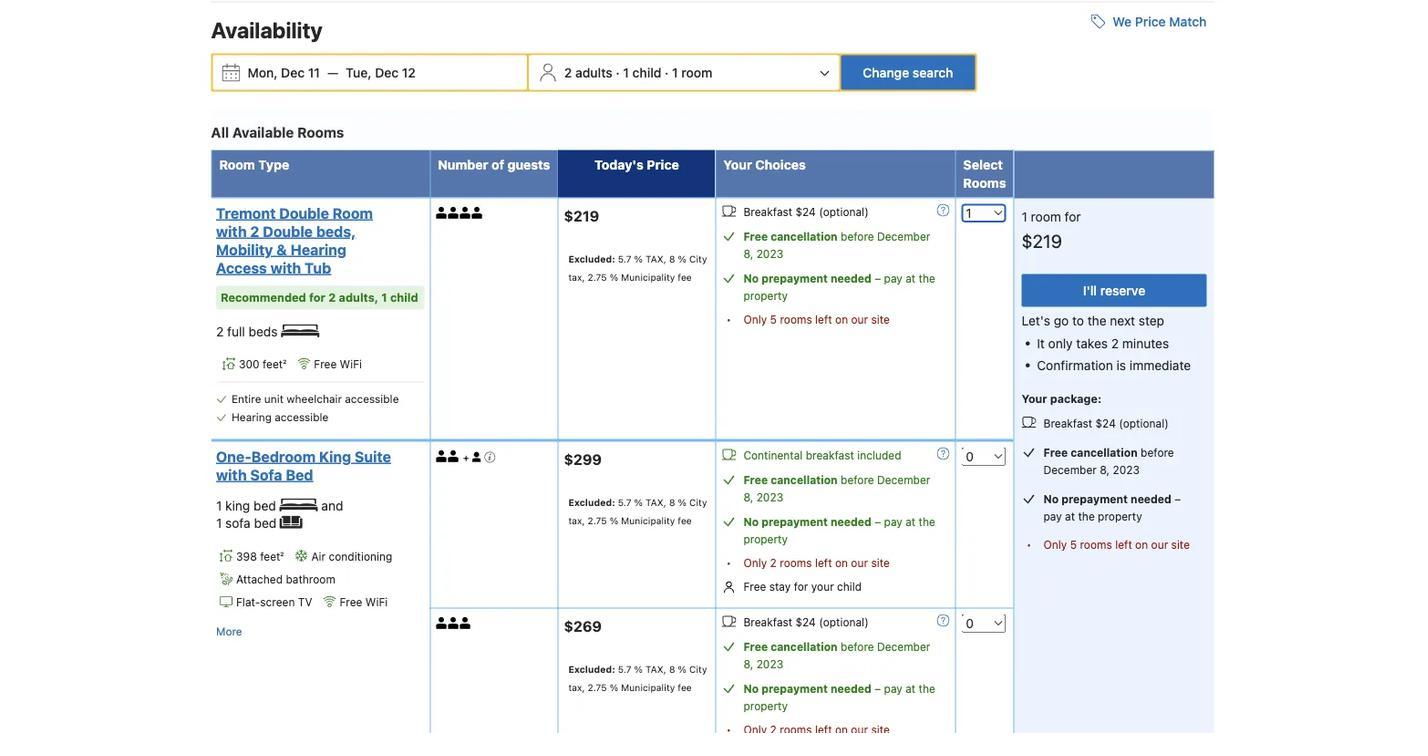 Task type: locate. For each thing, give the bounding box(es) containing it.
fee for $269
[[678, 682, 692, 693]]

price right "today's"
[[647, 157, 679, 172]]

child inside 2 adults · 1 child · 1 room button
[[632, 65, 661, 80]]

8
[[669, 254, 675, 264], [669, 497, 675, 508], [669, 664, 675, 675]]

dec left 12
[[375, 65, 399, 80]]

300 feet²
[[239, 358, 287, 370]]

0 horizontal spatial wifi
[[340, 358, 362, 370]]

municipality
[[621, 272, 675, 283], [621, 515, 675, 526], [621, 682, 675, 693]]

3 8 from the top
[[669, 664, 675, 675]]

0 vertical spatial breakfast $24 (optional)
[[744, 205, 869, 218]]

8,
[[744, 247, 753, 260], [1100, 463, 1110, 476], [744, 491, 753, 504], [744, 658, 753, 670]]

2 vertical spatial our
[[851, 556, 868, 569]]

2 up is
[[1111, 335, 1119, 350]]

more details on meals and payment options image for $299
[[937, 447, 950, 460]]

your left choices
[[723, 157, 752, 172]]

2023 for more details on meals and payment options icon related to $299
[[756, 491, 783, 504]]

free down continental
[[744, 474, 768, 486]]

pay
[[884, 272, 903, 285], [1044, 510, 1062, 523], [884, 515, 903, 528], [884, 682, 903, 695]]

tremont double room with 2 double beds, mobility & hearing access with tub
[[216, 204, 373, 276]]

1 vertical spatial only
[[1044, 538, 1067, 551]]

0 vertical spatial rooms
[[780, 313, 812, 326]]

pay for more details on meals and payment options icon related to $219
[[884, 272, 903, 285]]

city for $269
[[689, 664, 707, 675]]

free wifi down conditioning
[[340, 596, 388, 609]]

0 horizontal spatial accessible
[[275, 411, 329, 423]]

more details on meals and payment options image
[[937, 204, 950, 216], [937, 447, 950, 460], [937, 614, 950, 627]]

0 vertical spatial 2.75
[[588, 272, 607, 283]]

cancellation down the package:
[[1071, 446, 1138, 459]]

today's
[[595, 157, 644, 172]]

2 vertical spatial (optional)
[[819, 616, 869, 629]]

rooms
[[297, 124, 344, 140], [963, 175, 1006, 190]]

for right stay
[[794, 580, 808, 593]]

1 vertical spatial free wifi
[[340, 596, 388, 609]]

availability
[[211, 17, 323, 42]]

3 tax, from the top
[[568, 682, 585, 693]]

5.7 % tax, 8 % city tax, 2.75 % municipality fee for $269
[[568, 664, 707, 693]]

breakfast down your package:
[[1044, 417, 1092, 430]]

bathroom
[[286, 573, 335, 586]]

room inside 1 room for $219
[[1031, 209, 1061, 224]]

change search
[[863, 65, 953, 80]]

breakfast for more details on meals and payment options icon related to $219
[[744, 205, 792, 218]]

tax,
[[646, 254, 666, 264], [646, 497, 666, 508], [646, 664, 666, 675]]

0 vertical spatial only
[[744, 313, 767, 326]]

1 vertical spatial municipality
[[621, 515, 675, 526]]

1 5.7 from the top
[[618, 254, 631, 264]]

child right adults,
[[390, 291, 418, 304]]

breakfast down your choices
[[744, 205, 792, 218]]

child for 2 adults · 1 child · 1 room
[[632, 65, 661, 80]]

your left the package:
[[1022, 392, 1047, 405]]

1 vertical spatial your
[[1022, 392, 1047, 405]]

before for more details on meals and payment options icon related to $299
[[841, 474, 874, 486]]

1 vertical spatial room
[[333, 204, 373, 221]]

2 tax, from the top
[[646, 497, 666, 508]]

with down & on the left top
[[270, 259, 301, 276]]

2 2.75 from the top
[[588, 515, 607, 526]]

1 horizontal spatial your
[[1022, 392, 1047, 405]]

bed
[[254, 498, 276, 513], [254, 516, 276, 531]]

$219 down "today's"
[[564, 207, 599, 225]]

1 vertical spatial accessible
[[275, 411, 329, 423]]

air
[[311, 550, 326, 562]]

the inside let's go to the next step it only takes 2 minutes confirmation is immediate
[[1088, 313, 1107, 328]]

– for more details on meals and payment options icon related to $219
[[875, 272, 881, 285]]

$299
[[564, 451, 602, 468]]

city for $219
[[689, 254, 707, 264]]

1 vertical spatial 5.7
[[618, 497, 631, 508]]

$24 for third more details on meals and payment options icon from the top of the page
[[795, 616, 816, 629]]

rooms down select
[[963, 175, 1006, 190]]

our
[[851, 313, 868, 326], [1151, 538, 1168, 551], [851, 556, 868, 569]]

0 vertical spatial municipality
[[621, 272, 675, 283]]

0 horizontal spatial for
[[309, 291, 326, 304]]

child right your in the bottom right of the page
[[837, 580, 862, 593]]

2 vertical spatial excluded:
[[568, 664, 615, 675]]

room
[[681, 65, 713, 80], [1031, 209, 1061, 224]]

suite
[[355, 448, 391, 465]]

accessible up suite
[[345, 392, 399, 405]]

2 8 from the top
[[669, 497, 675, 508]]

3 municipality from the top
[[621, 682, 675, 693]]

3 fee from the top
[[678, 682, 692, 693]]

5.7 % tax, 8 % city tax, 2.75 % municipality fee for $299
[[568, 497, 707, 526]]

1 horizontal spatial room
[[1031, 209, 1061, 224]]

2 left 'adults'
[[564, 65, 572, 80]]

cancellation down choices
[[771, 230, 838, 243]]

bed up 1 sofa bed
[[254, 498, 276, 513]]

unit
[[264, 392, 284, 405]]

0 vertical spatial excluded:
[[568, 254, 615, 264]]

$219 up let's at right
[[1022, 230, 1062, 252]]

+
[[463, 452, 469, 464]]

continental breakfast included
[[744, 449, 901, 462]]

with up mobility
[[216, 222, 247, 240]]

at for more details on meals and payment options icon related to $219
[[906, 272, 916, 285]]

property for more details on meals and payment options icon related to $299
[[744, 533, 788, 546]]

0 vertical spatial price
[[1135, 14, 1166, 29]]

0 vertical spatial city
[[689, 254, 707, 264]]

0 vertical spatial our
[[851, 313, 868, 326]]

free wifi up entire unit wheelchair accessible
[[314, 358, 362, 370]]

5.7 for $299
[[618, 497, 631, 508]]

accessible
[[345, 392, 399, 405], [275, 411, 329, 423]]

needed for third more details on meals and payment options icon from the top of the page
[[831, 682, 872, 695]]

free cancellation down choices
[[744, 230, 838, 243]]

with down one-
[[216, 466, 247, 483]]

2 vertical spatial 5.7 % tax, 8 % city tax, 2.75 % municipality fee
[[568, 664, 707, 693]]

wifi down conditioning
[[365, 596, 388, 609]]

0 vertical spatial double
[[279, 204, 329, 221]]

0 vertical spatial (optional)
[[819, 205, 869, 218]]

price inside dropdown button
[[1135, 14, 1166, 29]]

only 2 rooms left on our site
[[744, 556, 890, 569]]

2 more details on meals and payment options image from the top
[[937, 447, 950, 460]]

1 more details on meals and payment options image from the top
[[937, 204, 950, 216]]

on for $219
[[835, 313, 848, 326]]

free down your package:
[[1044, 446, 1068, 459]]

tue,
[[346, 65, 372, 80]]

2 vertical spatial child
[[837, 580, 862, 593]]

dec left 11
[[281, 65, 305, 80]]

3 city from the top
[[689, 664, 707, 675]]

rooms right available
[[297, 124, 344, 140]]

breakfast down stay
[[744, 616, 792, 629]]

1 fee from the top
[[678, 272, 692, 283]]

tax, for $299
[[568, 515, 585, 526]]

1 vertical spatial more details on meals and payment options image
[[937, 447, 950, 460]]

3 5.7 % tax, 8 % city tax, 2.75 % municipality fee from the top
[[568, 664, 707, 693]]

fee for $299
[[678, 515, 692, 526]]

is
[[1117, 357, 1126, 372]]

tax, for $269
[[568, 682, 585, 693]]

double up & on the left top
[[263, 222, 313, 240]]

municipality for $299
[[621, 515, 675, 526]]

1 municipality from the top
[[621, 272, 675, 283]]

2 city from the top
[[689, 497, 707, 508]]

tax, for $269
[[646, 664, 666, 675]]

0 vertical spatial accessible
[[345, 392, 399, 405]]

8, for more details on meals and payment options icon related to $219
[[744, 247, 753, 260]]

3 2.75 from the top
[[588, 682, 607, 693]]

on
[[835, 313, 848, 326], [1135, 538, 1148, 551], [835, 556, 848, 569]]

no
[[744, 272, 759, 285], [1044, 493, 1059, 505], [744, 515, 759, 528], [744, 682, 759, 695]]

hearing
[[291, 241, 346, 258], [232, 411, 272, 423]]

cancellation
[[771, 230, 838, 243], [1071, 446, 1138, 459], [771, 474, 838, 486], [771, 640, 838, 653]]

0 vertical spatial $219
[[564, 207, 599, 225]]

our for $219
[[851, 313, 868, 326]]

0 horizontal spatial hearing
[[232, 411, 272, 423]]

2 vertical spatial 8
[[669, 664, 675, 675]]

price right we
[[1135, 14, 1166, 29]]

no prepayment needed
[[744, 272, 872, 285], [1044, 493, 1172, 505], [744, 515, 872, 528], [744, 682, 872, 695]]

1 tax, from the top
[[646, 254, 666, 264]]

feet² right 398
[[260, 550, 284, 562]]

room inside button
[[681, 65, 713, 80]]

couch image
[[280, 516, 302, 529]]

0 vertical spatial free wifi
[[314, 358, 362, 370]]

5
[[770, 313, 777, 326], [1070, 538, 1077, 551]]

1 horizontal spatial hearing
[[291, 241, 346, 258]]

2 dec from the left
[[375, 65, 399, 80]]

cancellation down free stay for your child
[[771, 640, 838, 653]]

your for your package:
[[1022, 392, 1047, 405]]

breakfast $24 (optional) down the package:
[[1044, 417, 1169, 430]]

2 down tremont
[[250, 222, 259, 240]]

0 vertical spatial on
[[835, 313, 848, 326]]

sofa
[[250, 466, 282, 483]]

2 vertical spatial for
[[794, 580, 808, 593]]

rooms
[[780, 313, 812, 326], [1080, 538, 1112, 551], [780, 556, 812, 569]]

breakfast $24 (optional) for third more details on meals and payment options icon from the top of the page
[[744, 616, 869, 629]]

2 5.7 from the top
[[618, 497, 631, 508]]

more details on meals and payment options image for $219
[[937, 204, 950, 216]]

0 vertical spatial your
[[723, 157, 752, 172]]

2 tax, from the top
[[568, 515, 585, 526]]

double up beds,
[[279, 204, 329, 221]]

0 vertical spatial site
[[871, 313, 890, 326]]

1 horizontal spatial for
[[794, 580, 808, 593]]

$24 down choices
[[795, 205, 816, 218]]

child right 'adults'
[[632, 65, 661, 80]]

1 horizontal spatial wifi
[[365, 596, 388, 609]]

2 vertical spatial municipality
[[621, 682, 675, 693]]

free down your choices
[[744, 230, 768, 243]]

to
[[1072, 313, 1084, 328]]

one-bedroom king suite with sofa bed link
[[216, 447, 420, 484]]

hearing up tub
[[291, 241, 346, 258]]

–
[[875, 272, 881, 285], [1175, 493, 1181, 505], [875, 515, 881, 528], [875, 682, 881, 695]]

before for third more details on meals and payment options icon from the top of the page
[[841, 640, 874, 653]]

december for third more details on meals and payment options icon from the top of the page
[[877, 640, 930, 653]]

·
[[616, 65, 620, 80], [665, 65, 669, 80]]

needed for more details on meals and payment options icon related to $299
[[831, 515, 872, 528]]

occupancy image
[[436, 206, 448, 218], [448, 206, 460, 218], [460, 206, 472, 218], [472, 206, 483, 218], [436, 451, 448, 462]]

double
[[279, 204, 329, 221], [263, 222, 313, 240]]

breakfast
[[744, 205, 792, 218], [1044, 417, 1092, 430], [744, 616, 792, 629]]

1 horizontal spatial only 5 rooms left on our site
[[1044, 538, 1190, 551]]

2 vertical spatial site
[[871, 556, 890, 569]]

wifi up entire unit wheelchair accessible
[[340, 358, 362, 370]]

entire unit wheelchair accessible
[[232, 392, 399, 405]]

price
[[1135, 14, 1166, 29], [647, 157, 679, 172]]

site for $299
[[871, 556, 890, 569]]

0 vertical spatial room
[[681, 65, 713, 80]]

1 vertical spatial 5.7 % tax, 8 % city tax, 2.75 % municipality fee
[[568, 497, 707, 526]]

before december 8, 2023 for more details on meals and payment options icon related to $299
[[744, 474, 930, 504]]

1 vertical spatial tax,
[[646, 497, 666, 508]]

wifi
[[340, 358, 362, 370], [365, 596, 388, 609]]

property for more details on meals and payment options icon related to $219
[[744, 289, 788, 302]]

0 vertical spatial 5.7 % tax, 8 % city tax, 2.75 % municipality fee
[[568, 254, 707, 283]]

1 vertical spatial 5
[[1070, 538, 1077, 551]]

1 vertical spatial price
[[647, 157, 679, 172]]

left
[[815, 313, 832, 326], [1115, 538, 1132, 551], [815, 556, 832, 569]]

– pay at the property
[[744, 272, 935, 302], [1044, 493, 1181, 523], [744, 515, 935, 546], [744, 682, 935, 712]]

1 vertical spatial feet²
[[260, 550, 284, 562]]

2 vertical spatial left
[[815, 556, 832, 569]]

1 5.7 % tax, 8 % city tax, 2.75 % municipality fee from the top
[[568, 254, 707, 283]]

0 vertical spatial 8
[[669, 254, 675, 264]]

3 tax, from the top
[[646, 664, 666, 675]]

1 vertical spatial double
[[263, 222, 313, 240]]

dec
[[281, 65, 305, 80], [375, 65, 399, 80]]

0 horizontal spatial room
[[681, 65, 713, 80]]

1 vertical spatial tax,
[[568, 515, 585, 526]]

room up beds,
[[333, 204, 373, 221]]

free left stay
[[744, 580, 766, 593]]

wheelchair
[[287, 392, 342, 405]]

2 municipality from the top
[[621, 515, 675, 526]]

one-
[[216, 448, 251, 465]]

only
[[744, 313, 767, 326], [1044, 538, 1067, 551], [744, 556, 767, 569]]

free down free stay for your child
[[744, 640, 768, 653]]

no prepayment needed for more details on meals and payment options icon related to $219
[[744, 272, 872, 285]]

prepayment
[[762, 272, 828, 285], [1062, 493, 1128, 505], [762, 515, 828, 528], [762, 682, 828, 695]]

1 bed from the top
[[254, 498, 276, 513]]

1 horizontal spatial $219
[[1022, 230, 1062, 252]]

minutes
[[1122, 335, 1169, 350]]

bed down 1 king bed
[[254, 516, 276, 531]]

3 5.7 from the top
[[618, 664, 631, 675]]

1 vertical spatial only 5 rooms left on our site
[[1044, 538, 1190, 551]]

$24 for more details on meals and payment options icon related to $219
[[795, 205, 816, 218]]

0 vertical spatial bed
[[254, 498, 276, 513]]

december
[[877, 230, 930, 243], [1044, 463, 1097, 476], [877, 474, 930, 486], [877, 640, 930, 653]]

0 vertical spatial $24
[[795, 205, 816, 218]]

1 city from the top
[[689, 254, 707, 264]]

needed
[[831, 272, 872, 285], [1131, 493, 1172, 505], [831, 515, 872, 528], [831, 682, 872, 695]]

– for third more details on meals and payment options icon from the top of the page
[[875, 682, 881, 695]]

occupancy image
[[448, 451, 460, 462], [436, 617, 448, 629], [448, 617, 460, 629], [460, 617, 472, 629]]

2 horizontal spatial for
[[1065, 209, 1081, 224]]

2 vertical spatial fee
[[678, 682, 692, 693]]

0 vertical spatial tax,
[[646, 254, 666, 264]]

2 inside let's go to the next step it only takes 2 minutes confirmation is immediate
[[1111, 335, 1119, 350]]

confirmation
[[1037, 357, 1113, 372]]

1 excluded: from the top
[[568, 254, 615, 264]]

• for $299
[[726, 556, 731, 569]]

2 vertical spatial $24
[[795, 616, 816, 629]]

1 vertical spatial bed
[[254, 516, 276, 531]]

breakfast $24 (optional) down free stay for your child
[[744, 616, 869, 629]]

2.75
[[588, 272, 607, 283], [588, 515, 607, 526], [588, 682, 607, 693]]

tv
[[298, 596, 312, 609]]

2 adults · 1 child · 1 room button
[[530, 55, 837, 90]]

with inside one-bedroom king suite with sofa bed
[[216, 466, 247, 483]]

cancellation down the continental breakfast included
[[771, 474, 838, 486]]

1 vertical spatial breakfast $24 (optional)
[[1044, 417, 1169, 430]]

your
[[723, 157, 752, 172], [1022, 392, 1047, 405]]

1 horizontal spatial child
[[632, 65, 661, 80]]

excluded: for $219
[[568, 254, 615, 264]]

8, for third more details on meals and payment options icon from the top of the page
[[744, 658, 753, 670]]

2 5.7 % tax, 8 % city tax, 2.75 % municipality fee from the top
[[568, 497, 707, 526]]

0 vertical spatial 5.7
[[618, 254, 631, 264]]

– pay at the property for more details on meals and payment options icon related to $299
[[744, 515, 935, 546]]

2 vertical spatial with
[[216, 466, 247, 483]]

1 vertical spatial fee
[[678, 515, 692, 526]]

—
[[327, 65, 338, 80]]

1 vertical spatial 8
[[669, 497, 675, 508]]

city
[[689, 254, 707, 264], [689, 497, 707, 508], [689, 664, 707, 675]]

1 vertical spatial on
[[1135, 538, 1148, 551]]

free cancellation
[[744, 230, 838, 243], [1044, 446, 1138, 459], [744, 474, 838, 486], [744, 640, 838, 653]]

2 inside tremont double room with 2 double beds, mobility & hearing access with tub
[[250, 222, 259, 240]]

breakfast $24 (optional) down choices
[[744, 205, 869, 218]]

2 vertical spatial tax,
[[646, 664, 666, 675]]

for down tub
[[309, 291, 326, 304]]

2 excluded: from the top
[[568, 497, 615, 508]]

1 2.75 from the top
[[588, 272, 607, 283]]

$24 down the package:
[[1096, 417, 1116, 430]]

1 vertical spatial left
[[1115, 538, 1132, 551]]

recommended for 2 adults,  1 child
[[221, 291, 418, 304]]

tax,
[[568, 272, 585, 283], [568, 515, 585, 526], [568, 682, 585, 693]]

flat-screen tv
[[236, 596, 312, 609]]

bed for king
[[254, 498, 276, 513]]

municipality for $269
[[621, 682, 675, 693]]

2 vertical spatial breakfast $24 (optional)
[[744, 616, 869, 629]]

accessible down the wheelchair
[[275, 411, 329, 423]]

property for third more details on meals and payment options icon from the top of the page
[[744, 700, 788, 712]]

2 vertical spatial tax,
[[568, 682, 585, 693]]

2 vertical spatial breakfast
[[744, 616, 792, 629]]

1 horizontal spatial price
[[1135, 14, 1166, 29]]

no for third more details on meals and payment options icon from the top of the page
[[744, 682, 759, 695]]

fee
[[678, 272, 692, 283], [678, 515, 692, 526], [678, 682, 692, 693]]

1 horizontal spatial rooms
[[963, 175, 1006, 190]]

with
[[216, 222, 247, 240], [270, 259, 301, 276], [216, 466, 247, 483]]

1 horizontal spatial dec
[[375, 65, 399, 80]]

hearing down entire on the bottom of the page
[[232, 411, 272, 423]]

2 vertical spatial 2.75
[[588, 682, 607, 693]]

1 vertical spatial excluded:
[[568, 497, 615, 508]]

room left "type"
[[219, 157, 255, 172]]

2 left adults,
[[328, 291, 336, 304]]

for
[[1065, 209, 1081, 224], [309, 291, 326, 304], [794, 580, 808, 593]]

free cancellation down continental
[[744, 474, 838, 486]]

2 adults · 1 child · 1 room
[[564, 65, 713, 80]]

2 vertical spatial city
[[689, 664, 707, 675]]

child
[[632, 65, 661, 80], [390, 291, 418, 304], [837, 580, 862, 593]]

for for $219
[[1065, 209, 1081, 224]]

&
[[276, 241, 287, 258]]

it
[[1037, 335, 1045, 350]]

only 5 rooms left on our site
[[744, 313, 890, 326], [1044, 538, 1190, 551]]

free cancellation down the package:
[[1044, 446, 1138, 459]]

8 for $269
[[669, 664, 675, 675]]

we price match
[[1113, 14, 1207, 29]]

free cancellation down stay
[[744, 640, 838, 653]]

300
[[239, 358, 260, 370]]

1 8 from the top
[[669, 254, 675, 264]]

0 vertical spatial •
[[726, 313, 731, 326]]

for inside 1 room for $219
[[1065, 209, 1081, 224]]

2 vertical spatial more details on meals and payment options image
[[937, 614, 950, 627]]

feet² right 300
[[263, 358, 287, 370]]

2 fee from the top
[[678, 515, 692, 526]]

1 tax, from the top
[[568, 272, 585, 283]]

2 bed from the top
[[254, 516, 276, 531]]

0 vertical spatial hearing
[[291, 241, 346, 258]]

0 horizontal spatial your
[[723, 157, 752, 172]]

0 vertical spatial fee
[[678, 272, 692, 283]]

3 excluded: from the top
[[568, 664, 615, 675]]

property
[[744, 289, 788, 302], [1098, 510, 1142, 523], [744, 533, 788, 546], [744, 700, 788, 712]]

i'll reserve button
[[1022, 274, 1207, 307]]

$24 down free stay for your child
[[795, 616, 816, 629]]

for up 'i'll reserve' button
[[1065, 209, 1081, 224]]



Task type: describe. For each thing, give the bounding box(es) containing it.
cancellation for third more details on meals and payment options icon from the top of the page
[[771, 640, 838, 653]]

for for your
[[794, 580, 808, 593]]

2 full beds
[[216, 324, 281, 339]]

398
[[236, 550, 257, 562]]

tax, for $219
[[646, 254, 666, 264]]

choices
[[755, 157, 806, 172]]

tue, dec 12 button
[[338, 56, 423, 89]]

(optional) for more details on meals and payment options icon related to $219
[[819, 205, 869, 218]]

all
[[211, 124, 229, 140]]

0 vertical spatial wifi
[[340, 358, 362, 370]]

0 vertical spatial with
[[216, 222, 247, 240]]

1 · from the left
[[616, 65, 620, 80]]

left for $299
[[815, 556, 832, 569]]

mon, dec 11 button
[[240, 56, 327, 89]]

8, for more details on meals and payment options icon related to $299
[[744, 491, 753, 504]]

5.7 % tax, 8 % city tax, 2.75 % municipality fee for $219
[[568, 254, 707, 283]]

continental
[[744, 449, 803, 462]]

search
[[913, 65, 953, 80]]

2.75 for $299
[[588, 515, 607, 526]]

needed for more details on meals and payment options icon related to $219
[[831, 272, 872, 285]]

excluded: for $269
[[568, 664, 615, 675]]

no for more details on meals and payment options icon related to $219
[[744, 272, 759, 285]]

1 vertical spatial with
[[270, 259, 301, 276]]

go
[[1054, 313, 1069, 328]]

0 horizontal spatial child
[[390, 291, 418, 304]]

sofa
[[225, 516, 250, 531]]

tax, for $299
[[646, 497, 666, 508]]

match
[[1169, 14, 1207, 29]]

mobility
[[216, 241, 273, 258]]

your for your choices
[[723, 157, 752, 172]]

0 vertical spatial rooms
[[297, 124, 344, 140]]

at for third more details on meals and payment options icon from the top of the page
[[906, 682, 916, 695]]

2023 for third more details on meals and payment options icon from the top of the page
[[756, 658, 783, 670]]

feet² for $219
[[263, 358, 287, 370]]

before december 8, 2023 for third more details on meals and payment options icon from the top of the page
[[744, 640, 930, 670]]

left for $219
[[815, 313, 832, 326]]

fee for $219
[[678, 272, 692, 283]]

pay for third more details on meals and payment options icon from the top of the page
[[884, 682, 903, 695]]

municipality for $219
[[621, 272, 675, 283]]

entire
[[232, 392, 261, 405]]

(optional) for third more details on meals and payment options icon from the top of the page
[[819, 616, 869, 629]]

mon,
[[248, 65, 278, 80]]

your package:
[[1022, 392, 1102, 405]]

guests
[[507, 157, 550, 172]]

breakfast
[[806, 449, 854, 462]]

free up entire unit wheelchair accessible
[[314, 358, 337, 370]]

only for $219
[[744, 313, 767, 326]]

before december 8, 2023 for more details on meals and payment options icon related to $219
[[744, 230, 930, 260]]

at for more details on meals and payment options icon related to $299
[[906, 515, 916, 528]]

child for free stay for your child
[[837, 580, 862, 593]]

0 vertical spatial room
[[219, 157, 255, 172]]

11
[[308, 65, 320, 80]]

1 inside 1 room for $219
[[1022, 209, 1027, 224]]

city for $299
[[689, 497, 707, 508]]

– for more details on meals and payment options icon related to $299
[[875, 515, 881, 528]]

the for third more details on meals and payment options icon from the top of the page
[[919, 682, 935, 695]]

attached
[[236, 573, 283, 586]]

free stay for your child
[[744, 580, 862, 593]]

tax, for $219
[[568, 272, 585, 283]]

today's price
[[595, 157, 679, 172]]

recommended
[[221, 291, 306, 304]]

adults,
[[339, 291, 379, 304]]

5.7 for $219
[[618, 254, 631, 264]]

let's
[[1022, 313, 1050, 328]]

select rooms
[[963, 157, 1006, 190]]

change
[[863, 65, 909, 80]]

december for more details on meals and payment options icon related to $299
[[877, 474, 930, 486]]

$269
[[564, 618, 602, 635]]

1 vertical spatial hearing
[[232, 411, 272, 423]]

conditioning
[[329, 550, 392, 562]]

mon, dec 11 — tue, dec 12
[[248, 65, 416, 80]]

2.75 for $219
[[588, 272, 607, 283]]

12
[[402, 65, 416, 80]]

all available rooms
[[211, 124, 344, 140]]

– pay at the property for more details on meals and payment options icon related to $219
[[744, 272, 935, 302]]

breakfast $24 (optional) for more details on meals and payment options icon related to $219
[[744, 205, 869, 218]]

cancellation for more details on meals and payment options icon related to $219
[[771, 230, 838, 243]]

only
[[1048, 335, 1073, 350]]

no prepayment needed for more details on meals and payment options icon related to $299
[[744, 515, 872, 528]]

package:
[[1050, 392, 1102, 405]]

before for more details on meals and payment options icon related to $219
[[841, 230, 874, 243]]

price for we
[[1135, 14, 1166, 29]]

bed for sofa
[[254, 516, 276, 531]]

adults
[[575, 65, 612, 80]]

next
[[1110, 313, 1135, 328]]

free cancellation for third more details on meals and payment options icon from the top of the page
[[744, 640, 838, 653]]

hearing inside tremont double room with 2 double beds, mobility & hearing access with tub
[[291, 241, 346, 258]]

type
[[258, 157, 289, 172]]

we
[[1113, 14, 1132, 29]]

1 vertical spatial wifi
[[365, 596, 388, 609]]

1 vertical spatial our
[[1151, 538, 1168, 551]]

price for today's
[[647, 157, 679, 172]]

access
[[216, 259, 267, 276]]

1 sofa bed
[[216, 516, 280, 531]]

1 vertical spatial •
[[1026, 538, 1032, 551]]

included
[[857, 449, 901, 462]]

rooms for $299
[[780, 556, 812, 569]]

no for more details on meals and payment options icon related to $299
[[744, 515, 759, 528]]

1 vertical spatial breakfast
[[1044, 417, 1092, 430]]

0 vertical spatial only 5 rooms left on our site
[[744, 313, 890, 326]]

tub
[[305, 259, 331, 276]]

2 · from the left
[[665, 65, 669, 80]]

on for $299
[[835, 556, 848, 569]]

your
[[811, 580, 834, 593]]

1 vertical spatial rooms
[[1080, 538, 1112, 551]]

number of guests
[[438, 157, 550, 172]]

air conditioning
[[311, 550, 392, 562]]

screen
[[260, 596, 295, 609]]

immediate
[[1130, 357, 1191, 372]]

398 feet²
[[236, 550, 284, 562]]

2.75 for $269
[[588, 682, 607, 693]]

cancellation for more details on meals and payment options icon related to $299
[[771, 474, 838, 486]]

rooms for $219
[[780, 313, 812, 326]]

free cancellation for more details on meals and payment options icon related to $299
[[744, 474, 838, 486]]

i'll reserve
[[1083, 283, 1145, 298]]

the for more details on meals and payment options icon related to $299
[[919, 515, 935, 528]]

1 vertical spatial $24
[[1096, 417, 1116, 430]]

no prepayment needed for third more details on meals and payment options icon from the top of the page
[[744, 682, 872, 695]]

excluded: for $299
[[568, 497, 615, 508]]

king
[[225, 498, 250, 513]]

feet² for $299
[[260, 550, 284, 562]]

one-bedroom king suite with sofa bed
[[216, 448, 391, 483]]

more
[[216, 625, 242, 638]]

stay
[[769, 580, 791, 593]]

full
[[227, 324, 245, 339]]

5.7 for $269
[[618, 664, 631, 675]]

breakfast for third more details on meals and payment options icon from the top of the page
[[744, 616, 792, 629]]

1 horizontal spatial 5
[[1070, 538, 1077, 551]]

occupancychild image
[[472, 452, 481, 462]]

2 inside button
[[564, 65, 572, 80]]

1 vertical spatial site
[[1171, 538, 1190, 551]]

beds,
[[316, 222, 356, 240]]

room inside tremont double room with 2 double beds, mobility & hearing access with tub
[[333, 204, 373, 221]]

3 more details on meals and payment options image from the top
[[937, 614, 950, 627]]

2 up stay
[[770, 556, 777, 569]]

select
[[963, 157, 1003, 172]]

december for more details on meals and payment options icon related to $219
[[877, 230, 930, 243]]

1 room for $219
[[1022, 209, 1081, 252]]

attached bathroom
[[236, 573, 335, 586]]

free right tv
[[340, 596, 362, 609]]

your choices
[[723, 157, 806, 172]]

flat-
[[236, 596, 260, 609]]

only for $299
[[744, 556, 767, 569]]

2 left the full
[[216, 324, 224, 339]]

number
[[438, 157, 488, 172]]

$219 inside 1 room for $219
[[1022, 230, 1062, 252]]

more link
[[216, 622, 242, 641]]

available
[[232, 124, 294, 140]]

1 vertical spatial (optional)
[[1119, 417, 1169, 430]]

2023 for more details on meals and payment options icon related to $219
[[756, 247, 783, 260]]

our for $299
[[851, 556, 868, 569]]

tremont
[[216, 204, 276, 221]]

pay for more details on meals and payment options icon related to $299
[[884, 515, 903, 528]]

bed
[[286, 466, 313, 483]]

site for $219
[[871, 313, 890, 326]]

hearing accessible
[[232, 411, 329, 423]]

beds
[[249, 324, 278, 339]]

1 king bed
[[216, 498, 280, 513]]

1 dec from the left
[[281, 65, 305, 80]]

free cancellation for more details on meals and payment options icon related to $219
[[744, 230, 838, 243]]

8 for $299
[[669, 497, 675, 508]]

the for more details on meals and payment options icon related to $219
[[919, 272, 935, 285]]

let's go to the next step it only takes 2 minutes confirmation is immediate
[[1022, 313, 1191, 372]]

room type
[[219, 157, 289, 172]]

change search button
[[841, 55, 975, 90]]

0 horizontal spatial 5
[[770, 313, 777, 326]]

king
[[319, 448, 351, 465]]

bedroom
[[251, 448, 316, 465]]

– pay at the property for third more details on meals and payment options icon from the top of the page
[[744, 682, 935, 712]]



Task type: vqa. For each thing, say whether or not it's contained in the screenshot.
third 5.7 from the bottom of the page
yes



